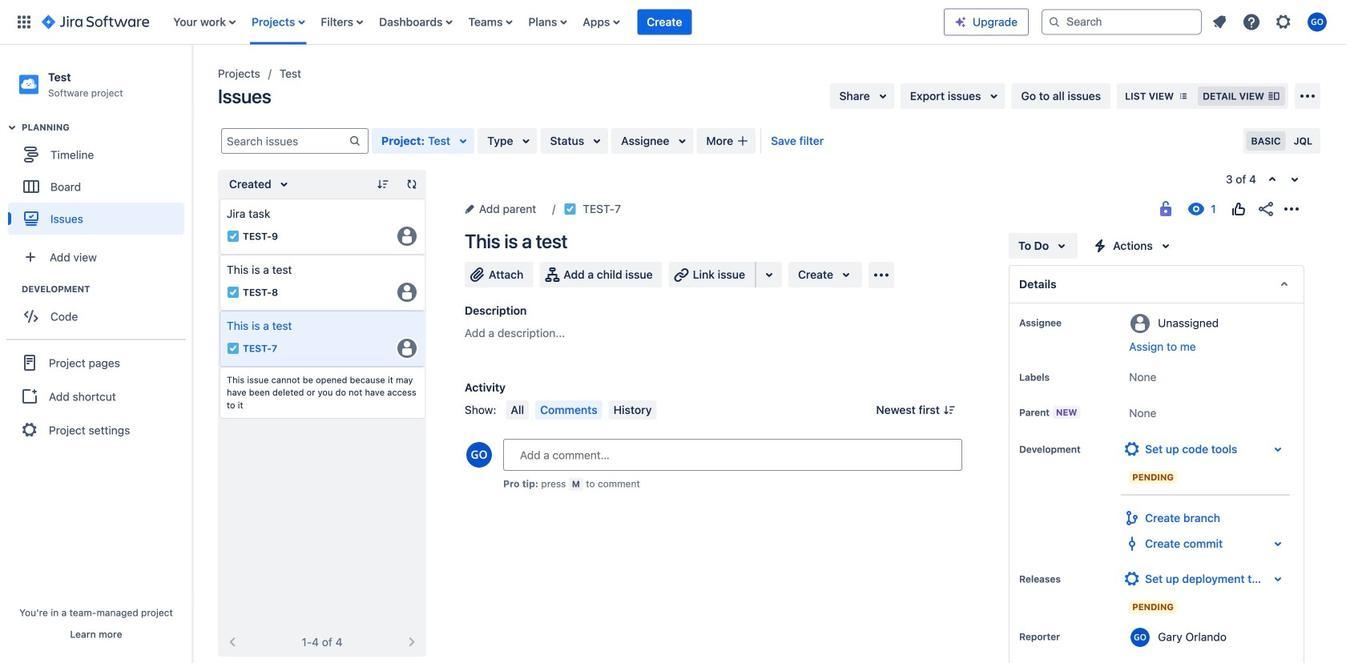 Task type: vqa. For each thing, say whether or not it's contained in the screenshot.
second THE TASK Element from the top
yes



Task type: describe. For each thing, give the bounding box(es) containing it.
primary element
[[10, 0, 944, 44]]

issues list box
[[220, 199, 425, 419]]

Search field
[[1042, 9, 1203, 35]]

import and bulk change issues image
[[1299, 87, 1318, 106]]

more information about gary orlando image
[[1131, 629, 1151, 648]]

appswitcher icon image
[[14, 12, 34, 32]]

details element
[[1009, 265, 1305, 304]]

1 providers dropdown image from the top
[[1269, 440, 1288, 459]]

planning image
[[2, 118, 22, 137]]

development image
[[2, 280, 22, 299]]

sidebar navigation image
[[175, 64, 210, 96]]

heading for planning image
[[22, 121, 192, 134]]

parent pin to top. only you can see pinned fields. image
[[1084, 406, 1097, 419]]

Add a comment… field
[[503, 439, 963, 471]]

open create commit dropdown image
[[1269, 535, 1288, 554]]

finish tool setup icon image for 1st providers dropdown 'icon' from the bottom
[[1123, 570, 1143, 589]]

finish tool setup icon image for 1st providers dropdown 'icon' from the top
[[1123, 440, 1143, 459]]

order by image
[[275, 175, 294, 194]]

Search issues text field
[[222, 130, 349, 152]]

task image for 3rd task element from the bottom of the issues 'list box'
[[227, 230, 240, 243]]

development pin to top. only you can see pinned fields. image
[[1084, 443, 1097, 456]]



Task type: locate. For each thing, give the bounding box(es) containing it.
actions image
[[1283, 200, 1302, 219]]

0 vertical spatial providers dropdown image
[[1269, 440, 1288, 459]]

group
[[8, 121, 192, 240], [1263, 170, 1305, 189], [8, 283, 192, 338], [6, 339, 186, 453]]

list item
[[638, 0, 692, 44]]

task image for 3rd task element
[[227, 342, 240, 355]]

heading for development image
[[22, 283, 192, 296]]

providers dropdown image
[[1269, 440, 1288, 459], [1269, 570, 1288, 589]]

list
[[165, 0, 944, 44], [1206, 8, 1337, 36]]

2 providers dropdown image from the top
[[1269, 570, 1288, 589]]

1 horizontal spatial list
[[1206, 8, 1337, 36]]

2 task element from the top
[[220, 255, 425, 311]]

heading
[[22, 121, 192, 134], [22, 283, 192, 296]]

2 finish tool setup icon image from the top
[[1123, 570, 1143, 589]]

1 finish tool setup icon image from the top
[[1123, 440, 1143, 459]]

finish tool setup icon image
[[1123, 440, 1143, 459], [1123, 570, 1143, 589]]

settings image
[[1275, 12, 1294, 32]]

None search field
[[1042, 9, 1203, 35]]

0 horizontal spatial list
[[165, 0, 944, 44]]

0 vertical spatial finish tool setup icon image
[[1123, 440, 1143, 459]]

task image
[[227, 286, 240, 299]]

1 task image from the top
[[227, 230, 240, 243]]

menu bar
[[503, 401, 660, 420]]

2 heading from the top
[[22, 283, 192, 296]]

1 vertical spatial heading
[[22, 283, 192, 296]]

task image
[[227, 230, 240, 243], [227, 342, 240, 355]]

vote options: no one has voted for this issue yet. image
[[1230, 200, 1249, 219]]

2 task image from the top
[[227, 342, 240, 355]]

help image
[[1243, 12, 1262, 32]]

1 vertical spatial task image
[[227, 342, 240, 355]]

sidebar element
[[0, 45, 192, 664]]

3 task element from the top
[[220, 311, 425, 367]]

search image
[[1049, 16, 1061, 28]]

1 vertical spatial finish tool setup icon image
[[1123, 570, 1143, 589]]

task image down task image on the top
[[227, 342, 240, 355]]

jira software image
[[42, 12, 149, 32], [42, 12, 149, 32]]

1 vertical spatial providers dropdown image
[[1269, 570, 1288, 589]]

finish tool setup icon image right 'development pin to top. only you can see pinned fields.' image
[[1123, 440, 1143, 459]]

notifications image
[[1211, 12, 1230, 32]]

1 heading from the top
[[22, 121, 192, 134]]

task image up task image on the top
[[227, 230, 240, 243]]

finish tool setup icon image up more information about gary orlando icon
[[1123, 570, 1143, 589]]

0 vertical spatial heading
[[22, 121, 192, 134]]

task element
[[220, 199, 425, 255], [220, 255, 425, 311], [220, 311, 425, 367]]

1 task element from the top
[[220, 199, 425, 255]]

banner
[[0, 0, 1347, 45]]

your profile and settings image
[[1308, 12, 1328, 32]]

0 vertical spatial task image
[[227, 230, 240, 243]]



